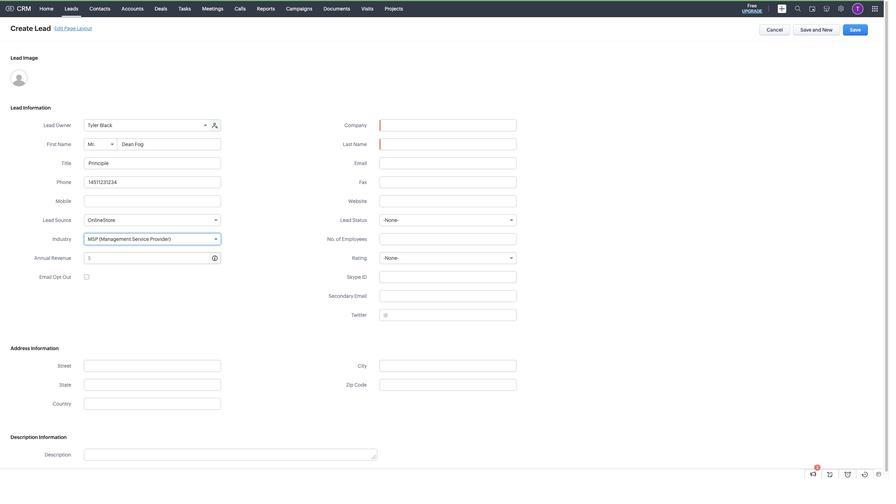 Task type: vqa. For each thing, say whether or not it's contained in the screenshot.
"Other Modules" field
no



Task type: describe. For each thing, give the bounding box(es) containing it.
home
[[40, 6, 53, 11]]

no. of employees
[[327, 237, 367, 242]]

revenue
[[51, 256, 71, 261]]

lead for lead source
[[43, 218, 54, 223]]

lead source
[[43, 218, 71, 223]]

website
[[349, 199, 367, 204]]

- for rating
[[384, 256, 385, 261]]

calls
[[235, 6, 246, 11]]

cancel
[[767, 27, 783, 33]]

projects
[[385, 6, 403, 11]]

lead image
[[11, 55, 38, 61]]

contacts
[[90, 6, 110, 11]]

home link
[[34, 0, 59, 17]]

contacts link
[[84, 0, 116, 17]]

-none- field for lead status
[[380, 214, 517, 226]]

create menu image
[[778, 4, 787, 13]]

deals
[[155, 6, 167, 11]]

out
[[63, 275, 71, 280]]

visits link
[[356, 0, 379, 17]]

lead status
[[340, 218, 367, 223]]

zip code
[[346, 383, 367, 388]]

new
[[823, 27, 833, 33]]

name for first name
[[58, 142, 71, 147]]

layout
[[77, 25, 92, 31]]

skype
[[347, 275, 361, 280]]

no.
[[327, 237, 335, 242]]

owner
[[56, 123, 71, 128]]

tasks
[[179, 6, 191, 11]]

phone
[[57, 180, 71, 185]]

address
[[11, 346, 30, 352]]

leads
[[65, 6, 78, 11]]

documents link
[[318, 0, 356, 17]]

employees
[[342, 237, 367, 242]]

lead for lead image
[[11, 55, 22, 61]]

street
[[58, 364, 71, 369]]

campaigns link
[[281, 0, 318, 17]]

black
[[100, 123, 112, 128]]

first name
[[47, 142, 71, 147]]

projects link
[[379, 0, 409, 17]]

code
[[355, 383, 367, 388]]

save and new button
[[794, 24, 840, 36]]

information for lead information
[[23, 105, 51, 111]]

accounts link
[[116, 0, 149, 17]]

secondary
[[329, 294, 354, 299]]

description for description information
[[11, 435, 38, 441]]

visits
[[362, 6, 374, 11]]

description information
[[11, 435, 67, 441]]

email opt out
[[39, 275, 71, 280]]

lead for lead status
[[340, 218, 352, 223]]

edit page layout link
[[54, 25, 92, 31]]

search element
[[791, 0, 805, 17]]

msp
[[88, 237, 98, 242]]

reports
[[257, 6, 275, 11]]

create
[[11, 24, 33, 32]]

annual revenue
[[34, 256, 71, 261]]

annual
[[34, 256, 50, 261]]

calls link
[[229, 0, 251, 17]]

email for email
[[355, 161, 367, 166]]

name for last name
[[354, 142, 367, 147]]

@
[[384, 313, 388, 318]]

service
[[132, 237, 149, 242]]

search image
[[795, 6, 801, 12]]

and
[[813, 27, 822, 33]]

page
[[64, 25, 76, 31]]



Task type: locate. For each thing, give the bounding box(es) containing it.
mr.
[[88, 142, 95, 147]]

reports link
[[251, 0, 281, 17]]

lead left status
[[340, 218, 352, 223]]

meetings link
[[197, 0, 229, 17]]

city
[[358, 364, 367, 369]]

name
[[58, 142, 71, 147], [354, 142, 367, 147]]

none- right rating
[[385, 256, 399, 261]]

profile image
[[853, 3, 864, 14]]

provider)
[[150, 237, 171, 242]]

1 - from the top
[[384, 218, 385, 223]]

documents
[[324, 6, 350, 11]]

title
[[62, 161, 71, 166]]

create menu element
[[774, 0, 791, 17]]

information down country
[[39, 435, 67, 441]]

upgrade
[[742, 9, 763, 14]]

deals link
[[149, 0, 173, 17]]

lead left edit at the left of the page
[[35, 24, 51, 32]]

none- right status
[[385, 218, 399, 223]]

information up lead owner
[[23, 105, 51, 111]]

image image
[[11, 70, 27, 86]]

0 horizontal spatial save
[[801, 27, 812, 33]]

save for save
[[850, 27, 861, 33]]

2 - from the top
[[384, 256, 385, 261]]

1 vertical spatial email
[[39, 275, 52, 280]]

1 vertical spatial -none- field
[[380, 252, 517, 264]]

1 -none- field from the top
[[380, 214, 517, 226]]

email up twitter
[[355, 294, 367, 299]]

2 -none- field from the top
[[380, 252, 517, 264]]

lead left source
[[43, 218, 54, 223]]

None field
[[380, 120, 516, 131], [84, 399, 221, 410], [380, 120, 516, 131], [84, 399, 221, 410]]

profile element
[[848, 0, 868, 17]]

0 vertical spatial email
[[355, 161, 367, 166]]

0 horizontal spatial description
[[11, 435, 38, 441]]

onlinestore
[[88, 218, 115, 223]]

lead for lead owner
[[44, 123, 55, 128]]

1 horizontal spatial description
[[45, 452, 71, 458]]

information for address information
[[31, 346, 59, 352]]

cancel button
[[760, 24, 791, 36]]

free
[[748, 3, 757, 8]]

-none- right status
[[384, 218, 399, 223]]

twitter
[[351, 313, 367, 318]]

0 horizontal spatial name
[[58, 142, 71, 147]]

leads link
[[59, 0, 84, 17]]

information right address
[[31, 346, 59, 352]]

lead information
[[11, 105, 51, 111]]

calendar image
[[810, 6, 816, 11]]

(management
[[99, 237, 131, 242]]

-none- for lead status
[[384, 218, 399, 223]]

None text field
[[380, 120, 516, 131], [380, 139, 517, 150], [118, 139, 221, 150], [380, 158, 517, 169], [380, 176, 517, 188], [84, 195, 221, 207], [380, 195, 517, 207], [92, 253, 221, 264], [380, 290, 517, 302], [389, 310, 516, 321], [380, 360, 517, 372], [84, 379, 221, 391], [380, 379, 517, 391], [84, 399, 221, 410], [84, 450, 377, 461], [380, 120, 516, 131], [380, 139, 517, 150], [118, 139, 221, 150], [380, 158, 517, 169], [380, 176, 517, 188], [84, 195, 221, 207], [380, 195, 517, 207], [92, 253, 221, 264], [380, 290, 517, 302], [389, 310, 516, 321], [380, 360, 517, 372], [84, 379, 221, 391], [380, 379, 517, 391], [84, 399, 221, 410], [84, 450, 377, 461]]

email left opt
[[39, 275, 52, 280]]

1 name from the left
[[58, 142, 71, 147]]

source
[[55, 218, 71, 223]]

first
[[47, 142, 57, 147]]

description for description
[[45, 452, 71, 458]]

name right first
[[58, 142, 71, 147]]

1 none- from the top
[[385, 218, 399, 223]]

accounts
[[122, 6, 144, 11]]

1 horizontal spatial save
[[850, 27, 861, 33]]

1 vertical spatial information
[[31, 346, 59, 352]]

0 vertical spatial none-
[[385, 218, 399, 223]]

- right status
[[384, 218, 385, 223]]

industry
[[52, 237, 71, 242]]

tasks link
[[173, 0, 197, 17]]

0 vertical spatial information
[[23, 105, 51, 111]]

create lead edit page layout
[[11, 24, 92, 32]]

meetings
[[202, 6, 224, 11]]

-none-
[[384, 218, 399, 223], [384, 256, 399, 261]]

1 horizontal spatial name
[[354, 142, 367, 147]]

Tyler Black field
[[84, 120, 210, 131]]

1 -none- from the top
[[384, 218, 399, 223]]

lead owner
[[44, 123, 71, 128]]

email
[[355, 161, 367, 166], [39, 275, 52, 280], [355, 294, 367, 299]]

save inside button
[[801, 27, 812, 33]]

2 save from the left
[[850, 27, 861, 33]]

Mr. field
[[84, 139, 117, 150]]

2 none- from the top
[[385, 256, 399, 261]]

mobile
[[56, 199, 71, 204]]

2 name from the left
[[354, 142, 367, 147]]

lead
[[35, 24, 51, 32], [11, 55, 22, 61], [11, 105, 22, 111], [44, 123, 55, 128], [43, 218, 54, 223], [340, 218, 352, 223]]

campaigns
[[286, 6, 312, 11]]

zip
[[346, 383, 354, 388]]

status
[[353, 218, 367, 223]]

email for email opt out
[[39, 275, 52, 280]]

save for save and new
[[801, 27, 812, 33]]

save down profile element
[[850, 27, 861, 33]]

None text field
[[84, 158, 221, 169], [84, 176, 221, 188], [380, 233, 517, 245], [380, 271, 517, 283], [84, 360, 221, 372], [84, 158, 221, 169], [84, 176, 221, 188], [380, 233, 517, 245], [380, 271, 517, 283], [84, 360, 221, 372]]

edit
[[54, 25, 63, 31]]

crm link
[[6, 5, 31, 12]]

MSP (Management Service Provider) field
[[84, 233, 221, 245]]

save
[[801, 27, 812, 33], [850, 27, 861, 33]]

of
[[336, 237, 341, 242]]

-none- right rating
[[384, 256, 399, 261]]

fax
[[359, 180, 367, 185]]

OnlineStore field
[[84, 214, 221, 226]]

country
[[53, 402, 71, 407]]

save and new
[[801, 27, 833, 33]]

free upgrade
[[742, 3, 763, 14]]

information
[[23, 105, 51, 111], [31, 346, 59, 352], [39, 435, 67, 441]]

tyler black
[[88, 123, 112, 128]]

name right last
[[354, 142, 367, 147]]

information for description information
[[39, 435, 67, 441]]

id
[[362, 275, 367, 280]]

secondary email
[[329, 294, 367, 299]]

lead down 'image'
[[11, 105, 22, 111]]

0 vertical spatial description
[[11, 435, 38, 441]]

2
[[817, 466, 819, 470]]

last name
[[343, 142, 367, 147]]

none- for lead status
[[385, 218, 399, 223]]

$
[[88, 256, 91, 261]]

save inside button
[[850, 27, 861, 33]]

save left the and
[[801, 27, 812, 33]]

1 vertical spatial none-
[[385, 256, 399, 261]]

none- for rating
[[385, 256, 399, 261]]

0 vertical spatial -
[[384, 218, 385, 223]]

1 vertical spatial description
[[45, 452, 71, 458]]

msp (management service provider)
[[88, 237, 171, 242]]

1 vertical spatial -
[[384, 256, 385, 261]]

2 vertical spatial email
[[355, 294, 367, 299]]

0 vertical spatial -none- field
[[380, 214, 517, 226]]

image
[[23, 55, 38, 61]]

rating
[[352, 256, 367, 261]]

1 save from the left
[[801, 27, 812, 33]]

opt
[[53, 275, 62, 280]]

-none- for rating
[[384, 256, 399, 261]]

-
[[384, 218, 385, 223], [384, 256, 385, 261]]

address information
[[11, 346, 59, 352]]

tyler
[[88, 123, 99, 128]]

skype id
[[347, 275, 367, 280]]

1 vertical spatial -none-
[[384, 256, 399, 261]]

2 -none- from the top
[[384, 256, 399, 261]]

lead for lead information
[[11, 105, 22, 111]]

- right rating
[[384, 256, 385, 261]]

last
[[343, 142, 353, 147]]

none-
[[385, 218, 399, 223], [385, 256, 399, 261]]

0 vertical spatial -none-
[[384, 218, 399, 223]]

state
[[59, 383, 71, 388]]

crm
[[17, 5, 31, 12]]

2 vertical spatial information
[[39, 435, 67, 441]]

email up fax
[[355, 161, 367, 166]]

save button
[[843, 24, 868, 36]]

-none- field for rating
[[380, 252, 517, 264]]

lead left owner
[[44, 123, 55, 128]]

-None- field
[[380, 214, 517, 226], [380, 252, 517, 264]]

- for lead status
[[384, 218, 385, 223]]

lead left image
[[11, 55, 22, 61]]



